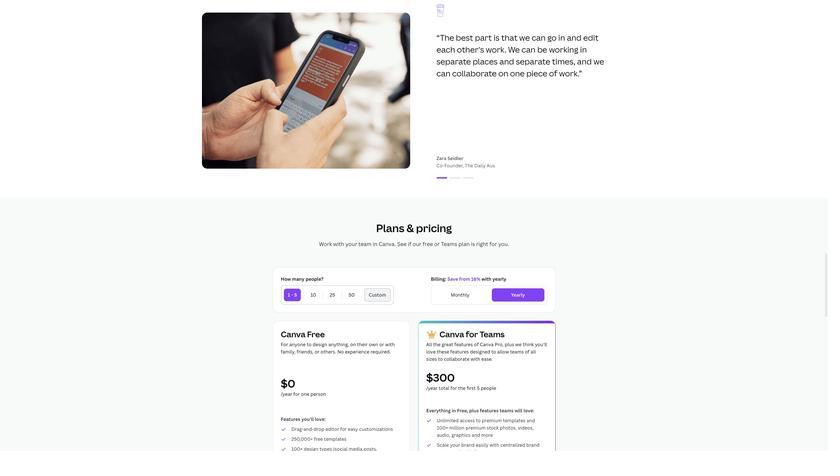 Task type: describe. For each thing, give the bounding box(es) containing it.
our
[[413, 240, 422, 248]]

work.
[[486, 44, 507, 55]]

2 horizontal spatial in
[[581, 44, 587, 55]]

zara
[[437, 155, 447, 161]]

free
[[423, 240, 433, 248]]

each
[[437, 44, 455, 55]]

with
[[333, 240, 344, 248]]

see
[[398, 240, 407, 248]]

be
[[538, 44, 548, 55]]

the daily aus image
[[437, 4, 445, 17]]

you.
[[499, 240, 509, 248]]

2 vertical spatial can
[[437, 68, 451, 79]]

if
[[408, 240, 412, 248]]

work with your team in canva. see if our free or teams plan is right for you.
[[319, 240, 509, 248]]

and up working
[[567, 32, 582, 43]]

0 vertical spatial we
[[520, 32, 530, 43]]

of
[[550, 68, 558, 79]]

0 vertical spatial can
[[532, 32, 546, 43]]

&
[[407, 221, 414, 235]]

teams
[[441, 240, 458, 248]]

seidler
[[448, 155, 464, 161]]

founder,
[[445, 162, 464, 169]]

piece
[[527, 68, 548, 79]]

1 separate from the left
[[437, 56, 471, 67]]

work
[[319, 240, 332, 248]]

zara seidler co-founder, the daily aus
[[437, 155, 495, 169]]

plans
[[376, 221, 405, 235]]

"the best part is that we can go in and edit each other's work. we can be working in separate places and separate times, and we can collaborate on one piece of work."
[[437, 32, 605, 79]]

other's
[[457, 44, 484, 55]]

aus
[[487, 162, 495, 169]]

your
[[346, 240, 357, 248]]

go
[[548, 32, 557, 43]]



Task type: locate. For each thing, give the bounding box(es) containing it.
"the
[[437, 32, 454, 43]]

best
[[456, 32, 473, 43]]

0 vertical spatial is
[[494, 32, 500, 43]]

can left be
[[522, 44, 536, 55]]

and
[[567, 32, 582, 43], [500, 56, 515, 67], [578, 56, 592, 67]]

in
[[559, 32, 566, 43], [581, 44, 587, 55], [373, 240, 378, 248]]

work."
[[560, 68, 583, 79]]

can down each
[[437, 68, 451, 79]]

we
[[520, 32, 530, 43], [594, 56, 605, 67]]

0 horizontal spatial separate
[[437, 56, 471, 67]]

working
[[549, 44, 579, 55]]

1 vertical spatial in
[[581, 44, 587, 55]]

plans & pricing
[[376, 221, 452, 235]]

0 horizontal spatial is
[[471, 240, 475, 248]]

separate down each
[[437, 56, 471, 67]]

is
[[494, 32, 500, 43], [471, 240, 475, 248]]

is inside ""the best part is that we can go in and edit each other's work. we can be working in separate places and separate times, and we can collaborate on one piece of work.""
[[494, 32, 500, 43]]

1 horizontal spatial is
[[494, 32, 500, 43]]

in right go on the right of page
[[559, 32, 566, 43]]

for
[[490, 240, 497, 248]]

places
[[473, 56, 498, 67]]

is right plan
[[471, 240, 475, 248]]

1 horizontal spatial in
[[559, 32, 566, 43]]

times,
[[552, 56, 576, 67]]

in down edit
[[581, 44, 587, 55]]

daily
[[475, 162, 486, 169]]

separate
[[437, 56, 471, 67], [516, 56, 551, 67]]

and up work."
[[578, 56, 592, 67]]

we
[[508, 44, 520, 55]]

team
[[359, 240, 372, 248]]

separate up piece on the top
[[516, 56, 551, 67]]

one
[[510, 68, 525, 79]]

0 vertical spatial in
[[559, 32, 566, 43]]

select a quotation tab list
[[418, 174, 627, 182]]

in right team
[[373, 240, 378, 248]]

can up be
[[532, 32, 546, 43]]

1 horizontal spatial separate
[[516, 56, 551, 67]]

plan
[[459, 240, 470, 248]]

part
[[475, 32, 492, 43]]

1 vertical spatial we
[[594, 56, 605, 67]]

pricing
[[416, 221, 452, 235]]

on
[[499, 68, 509, 79]]

co-
[[437, 162, 445, 169]]

can
[[532, 32, 546, 43], [522, 44, 536, 55], [437, 68, 451, 79]]

and up on
[[500, 56, 515, 67]]

1 vertical spatial can
[[522, 44, 536, 55]]

canva.
[[379, 240, 396, 248]]

or
[[435, 240, 440, 248]]

we right that
[[520, 32, 530, 43]]

2 vertical spatial in
[[373, 240, 378, 248]]

we down edit
[[594, 56, 605, 67]]

0 horizontal spatial in
[[373, 240, 378, 248]]

1 vertical spatial is
[[471, 240, 475, 248]]

is up work.
[[494, 32, 500, 43]]

right
[[477, 240, 489, 248]]

2 separate from the left
[[516, 56, 551, 67]]

1 horizontal spatial we
[[594, 56, 605, 67]]

that
[[502, 32, 518, 43]]

0 horizontal spatial we
[[520, 32, 530, 43]]

collaborate
[[453, 68, 497, 79]]

edit
[[584, 32, 599, 43]]

the
[[465, 162, 474, 169]]



Task type: vqa. For each thing, say whether or not it's contained in the screenshot.
Solar System Flashcards in Colorful Cartoon Style Image
no



